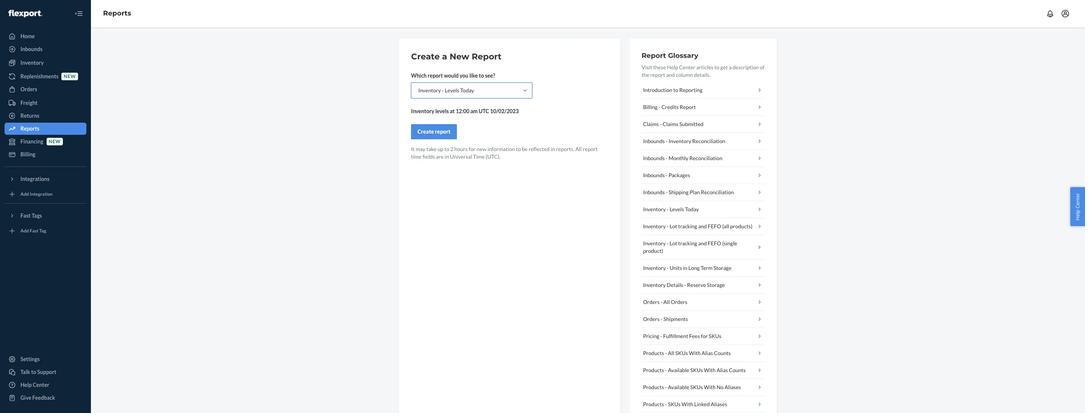 Task type: describe. For each thing, give the bounding box(es) containing it.
0 vertical spatial aliases
[[725, 384, 741, 391]]

in inside "inventory - units in long term storage" button
[[683, 265, 688, 271]]

fast inside fast tags dropdown button
[[20, 213, 31, 219]]

1 claims from the left
[[643, 121, 659, 127]]

open account menu image
[[1061, 9, 1070, 18]]

billing for billing
[[20, 151, 35, 158]]

create report
[[418, 128, 451, 135]]

counts for products - available skus with alias counts
[[729, 367, 746, 374]]

integrations
[[20, 176, 50, 182]]

tracking for (all
[[679, 223, 698, 230]]

create a new report
[[411, 52, 502, 62]]

report glossary
[[642, 52, 699, 60]]

new inside the it may take up to 2 hours for new information to be reflected in reports. all report time fields are in universal time (utc).
[[477, 146, 487, 152]]

am
[[471, 108, 478, 114]]

levels inside button
[[670, 206, 684, 213]]

units
[[670, 265, 682, 271]]

help center link
[[5, 379, 86, 392]]

financing
[[20, 138, 43, 145]]

center inside help center button
[[1075, 193, 1082, 209]]

- for "inventory - units in long term storage" button
[[667, 265, 669, 271]]

(single
[[723, 240, 738, 247]]

report for billing - credits report
[[680, 104, 696, 110]]

visit
[[642, 64, 652, 71]]

to left be
[[516, 146, 521, 152]]

- for the products - available skus with no aliases button
[[665, 384, 667, 391]]

visit these help center articles to get a description of the report and column details.
[[642, 64, 765, 78]]

reconciliation for inbounds - inventory reconciliation
[[693, 138, 726, 144]]

reconciliation for inbounds - monthly reconciliation
[[690, 155, 723, 161]]

billing - credits report
[[643, 104, 696, 110]]

products for products - all skus with alias counts
[[643, 350, 664, 357]]

reports inside reports link
[[20, 125, 39, 132]]

these
[[654, 64, 666, 71]]

to inside talk to support button
[[31, 369, 36, 376]]

10/02/2023
[[490, 108, 519, 114]]

skus for products - available skus with alias counts
[[691, 367, 703, 374]]

add fast tag link
[[5, 225, 86, 237]]

and inside visit these help center articles to get a description of the report and column details.
[[667, 72, 675, 78]]

inbounds - monthly reconciliation
[[643, 155, 723, 161]]

be
[[522, 146, 528, 152]]

shipping
[[669, 189, 689, 196]]

all for products
[[668, 350, 675, 357]]

- for orders - shipments button
[[661, 316, 663, 323]]

- for products - skus with linked aliases button at the bottom of the page
[[665, 401, 667, 408]]

help center inside help center button
[[1075, 193, 1082, 221]]

1 vertical spatial reports link
[[5, 123, 86, 135]]

0 horizontal spatial in
[[445, 154, 449, 160]]

inbounds for inbounds
[[20, 46, 43, 52]]

inbounds for inbounds - packages
[[643, 172, 665, 179]]

freight link
[[5, 97, 86, 109]]

replenishments
[[20, 73, 59, 80]]

center inside help center link
[[33, 382, 49, 389]]

add integration
[[20, 192, 53, 197]]

inbounds - shipping plan reconciliation button
[[642, 184, 765, 201]]

hours
[[455, 146, 468, 152]]

fefo for (all
[[708, 223, 721, 230]]

orders for orders - all orders
[[643, 299, 660, 306]]

submitted
[[680, 121, 704, 127]]

0 horizontal spatial today
[[460, 87, 474, 94]]

today inside button
[[685, 206, 699, 213]]

skus inside the pricing - fulfillment fees for skus button
[[709, 333, 722, 340]]

new for replenishments
[[64, 74, 76, 79]]

- for claims - claims submitted button
[[660, 121, 662, 127]]

time
[[411, 154, 422, 160]]

returns link
[[5, 110, 86, 122]]

inbounds - shipping plan reconciliation
[[643, 189, 734, 196]]

get
[[721, 64, 728, 71]]

inventory link
[[5, 57, 86, 69]]

details.
[[694, 72, 711, 78]]

which report would you like to see?
[[411, 72, 495, 79]]

products for products - skus with linked aliases
[[643, 401, 664, 408]]

it may take up to 2 hours for new information to be reflected in reports. all report time fields are in universal time (utc).
[[411, 146, 598, 160]]

of
[[760, 64, 765, 71]]

talk to support button
[[5, 367, 86, 379]]

billing - credits report button
[[642, 99, 765, 116]]

12:00
[[456, 108, 470, 114]]

- for inbounds - packages "button" on the top right of the page
[[666, 172, 668, 179]]

take
[[427, 146, 437, 152]]

a inside visit these help center articles to get a description of the report and column details.
[[729, 64, 732, 71]]

integration
[[30, 192, 53, 197]]

to left 2 on the left top
[[445, 146, 450, 152]]

monthly
[[669, 155, 689, 161]]

products - skus with linked aliases
[[643, 401, 727, 408]]

no
[[717, 384, 724, 391]]

fields
[[423, 154, 435, 160]]

(all
[[723, 223, 730, 230]]

utc
[[479, 108, 489, 114]]

with for products - all skus with alias counts
[[689, 350, 701, 357]]

may
[[416, 146, 426, 152]]

information
[[488, 146, 515, 152]]

talk to support
[[20, 369, 56, 376]]

skus for products - available skus with no aliases
[[691, 384, 703, 391]]

which
[[411, 72, 427, 79]]

fast tags button
[[5, 210, 86, 222]]

1 vertical spatial aliases
[[711, 401, 727, 408]]

create for create a new report
[[411, 52, 440, 62]]

(utc).
[[486, 154, 501, 160]]

to inside introduction to reporting button
[[674, 87, 679, 93]]

report inside button
[[435, 128, 451, 135]]

the
[[642, 72, 650, 78]]

reserve
[[687, 282, 706, 288]]

give feedback
[[20, 395, 55, 401]]

description
[[733, 64, 759, 71]]

it
[[411, 146, 415, 152]]

lot for inventory - lot tracking and fefo (all products)
[[670, 223, 678, 230]]

0 horizontal spatial a
[[442, 52, 447, 62]]

products - available skus with alias counts
[[643, 367, 746, 374]]

products - skus with linked aliases button
[[642, 396, 765, 414]]

support
[[37, 369, 56, 376]]

report inside visit these help center articles to get a description of the report and column details.
[[651, 72, 666, 78]]

alias for products - available skus with alias counts
[[717, 367, 728, 374]]

new for financing
[[49, 139, 61, 145]]

reflected
[[529, 146, 550, 152]]

products for products - available skus with no aliases
[[643, 384, 664, 391]]

details
[[667, 282, 684, 288]]

orders - shipments button
[[642, 311, 765, 328]]

1 horizontal spatial reports link
[[103, 9, 131, 17]]

- for inbounds - shipping plan reconciliation button
[[666, 189, 668, 196]]

products)
[[731, 223, 753, 230]]

- for 'products - all skus with alias counts' button
[[665, 350, 667, 357]]

products - available skus with alias counts button
[[642, 362, 765, 379]]

inventory inside inventory - lot tracking and fefo (single product)
[[643, 240, 666, 247]]

- for the billing - credits report button in the right of the page
[[659, 104, 661, 110]]

open notifications image
[[1046, 9, 1055, 18]]

up
[[438, 146, 444, 152]]

- for inbounds - inventory reconciliation button
[[666, 138, 668, 144]]

tags
[[32, 213, 42, 219]]



Task type: vqa. For each thing, say whether or not it's contained in the screenshot.
Search orders text box
no



Task type: locate. For each thing, give the bounding box(es) containing it.
inbounds - packages button
[[642, 167, 765, 184]]

create up which
[[411, 52, 440, 62]]

alias down the pricing - fulfillment fees for skus button
[[702, 350, 713, 357]]

universal
[[450, 154, 472, 160]]

1 vertical spatial alias
[[717, 367, 728, 374]]

storage
[[714, 265, 732, 271], [707, 282, 725, 288]]

inbounds down home
[[20, 46, 43, 52]]

1 vertical spatial reconciliation
[[690, 155, 723, 161]]

you
[[460, 72, 469, 79]]

with for products - available skus with no aliases
[[704, 384, 716, 391]]

help inside visit these help center articles to get a description of the report and column details.
[[667, 64, 678, 71]]

1 vertical spatial available
[[668, 384, 690, 391]]

2 lot from the top
[[670, 240, 678, 247]]

with left linked at the bottom right of the page
[[682, 401, 694, 408]]

skus inside products - skus with linked aliases button
[[668, 401, 681, 408]]

fefo left (single on the right of page
[[708, 240, 721, 247]]

1 horizontal spatial in
[[551, 146, 555, 152]]

report inside the billing - credits report button
[[680, 104, 696, 110]]

1 lot from the top
[[670, 223, 678, 230]]

introduction to reporting button
[[642, 82, 765, 99]]

3 products from the top
[[643, 384, 664, 391]]

to inside visit these help center articles to get a description of the report and column details.
[[715, 64, 720, 71]]

0 vertical spatial alias
[[702, 350, 713, 357]]

1 tracking from the top
[[679, 223, 698, 230]]

available for products - available skus with alias counts
[[668, 367, 690, 374]]

add for add integration
[[20, 192, 29, 197]]

lot up units at the bottom of page
[[670, 240, 678, 247]]

0 vertical spatial today
[[460, 87, 474, 94]]

inbounds down inbounds - packages on the right
[[643, 189, 665, 196]]

add inside add integration link
[[20, 192, 29, 197]]

1 vertical spatial add
[[20, 228, 29, 234]]

storage inside "inventory - units in long term storage" button
[[714, 265, 732, 271]]

fast left tags
[[20, 213, 31, 219]]

tracking up inventory - lot tracking and fefo (single product)
[[679, 223, 698, 230]]

0 vertical spatial center
[[679, 64, 696, 71]]

0 vertical spatial in
[[551, 146, 555, 152]]

- down products - all skus with alias counts
[[665, 367, 667, 374]]

0 vertical spatial help center
[[1075, 193, 1082, 221]]

skus inside the products - available skus with no aliases button
[[691, 384, 703, 391]]

inbounds - monthly reconciliation button
[[642, 150, 765, 167]]

skus down orders - shipments button
[[709, 333, 722, 340]]

2 vertical spatial and
[[699, 240, 707, 247]]

report up these
[[642, 52, 666, 60]]

2 horizontal spatial report
[[680, 104, 696, 110]]

introduction
[[643, 87, 673, 93]]

introduction to reporting
[[643, 87, 703, 93]]

skus up products - available skus with no aliases
[[691, 367, 703, 374]]

a right get
[[729, 64, 732, 71]]

inventory - levels today inside inventory - levels today button
[[643, 206, 699, 213]]

0 horizontal spatial reports
[[20, 125, 39, 132]]

- left monthly
[[666, 155, 668, 161]]

1 products from the top
[[643, 350, 664, 357]]

in left 'reports.'
[[551, 146, 555, 152]]

2 claims from the left
[[663, 121, 679, 127]]

levels down would
[[445, 87, 459, 94]]

storage inside inventory details - reserve storage button
[[707, 282, 725, 288]]

2 horizontal spatial center
[[1075, 193, 1082, 209]]

aliases right no
[[725, 384, 741, 391]]

orders up pricing
[[643, 316, 660, 323]]

0 vertical spatial reports
[[103, 9, 131, 17]]

inventory - levels today down would
[[418, 87, 474, 94]]

inventory - lot tracking and fefo (single product) button
[[642, 235, 765, 260]]

all
[[576, 146, 582, 152], [664, 299, 670, 306], [668, 350, 675, 357]]

all for orders
[[664, 299, 670, 306]]

billing down financing
[[20, 151, 35, 158]]

0 vertical spatial counts
[[714, 350, 731, 357]]

and down inventory - levels today button at the right of the page
[[699, 223, 707, 230]]

2 products from the top
[[643, 367, 664, 374]]

report right 'reports.'
[[583, 146, 598, 152]]

inventory
[[20, 60, 44, 66], [418, 87, 441, 94], [411, 108, 435, 114], [669, 138, 692, 144], [643, 206, 666, 213], [643, 223, 666, 230], [643, 240, 666, 247], [643, 265, 666, 271], [643, 282, 666, 288]]

inbounds down claims - claims submitted
[[643, 138, 665, 144]]

claims - claims submitted button
[[642, 116, 765, 133]]

1 horizontal spatial help
[[667, 64, 678, 71]]

levels
[[436, 108, 449, 114]]

to right "talk"
[[31, 369, 36, 376]]

inventory details - reserve storage button
[[642, 277, 765, 294]]

inventory inside button
[[643, 206, 666, 213]]

are
[[436, 154, 444, 160]]

in left long
[[683, 265, 688, 271]]

- left packages
[[666, 172, 668, 179]]

inventory - lot tracking and fefo (single product)
[[643, 240, 738, 254]]

- left the shipments
[[661, 316, 663, 323]]

skus for products - all skus with alias counts
[[676, 350, 688, 357]]

with down 'products - all skus with alias counts' button
[[704, 367, 716, 374]]

add inside add fast tag link
[[20, 228, 29, 234]]

skus down pricing - fulfillment fees for skus
[[676, 350, 688, 357]]

skus down products - available skus with no aliases
[[668, 401, 681, 408]]

create up 'may'
[[418, 128, 434, 135]]

report for create a new report
[[472, 52, 502, 62]]

- for products - available skus with alias counts button
[[665, 367, 667, 374]]

products for products - available skus with alias counts
[[643, 367, 664, 374]]

integrations button
[[5, 173, 86, 185]]

1 vertical spatial new
[[49, 139, 61, 145]]

settings
[[20, 356, 40, 363]]

to left reporting
[[674, 87, 679, 93]]

long
[[689, 265, 700, 271]]

fefo inside inventory - lot tracking and fefo (all products) button
[[708, 223, 721, 230]]

0 vertical spatial create
[[411, 52, 440, 62]]

inventory - units in long term storage
[[643, 265, 732, 271]]

- for the inventory - lot tracking and fefo (single product) 'button'
[[667, 240, 669, 247]]

alias inside button
[[717, 367, 728, 374]]

fulfillment
[[664, 333, 688, 340]]

billing for billing - credits report
[[643, 104, 658, 110]]

1 vertical spatial center
[[1075, 193, 1082, 209]]

alias for products - all skus with alias counts
[[702, 350, 713, 357]]

inbounds - inventory reconciliation button
[[642, 133, 765, 150]]

for right fees at the bottom of the page
[[701, 333, 708, 340]]

packages
[[669, 172, 690, 179]]

1 horizontal spatial for
[[701, 333, 708, 340]]

0 vertical spatial reports link
[[103, 9, 131, 17]]

skus down the products - available skus with alias counts
[[691, 384, 703, 391]]

settings link
[[5, 354, 86, 366]]

- for inbounds - monthly reconciliation button on the top right
[[666, 155, 668, 161]]

1 vertical spatial today
[[685, 206, 699, 213]]

products inside button
[[643, 367, 664, 374]]

all inside the it may take up to 2 hours for new information to be reflected in reports. all report time fields are in universal time (utc).
[[576, 146, 582, 152]]

pricing
[[643, 333, 660, 340]]

2 vertical spatial center
[[33, 382, 49, 389]]

in
[[551, 146, 555, 152], [445, 154, 449, 160], [683, 265, 688, 271]]

- inside inventory - lot tracking and fefo (single product)
[[667, 240, 669, 247]]

for inside button
[[701, 333, 708, 340]]

with left no
[[704, 384, 716, 391]]

orders for orders
[[20, 86, 37, 92]]

1 horizontal spatial today
[[685, 206, 699, 213]]

0 vertical spatial billing
[[643, 104, 658, 110]]

and left column at right top
[[667, 72, 675, 78]]

claims down billing - credits report
[[643, 121, 659, 127]]

report down reporting
[[680, 104, 696, 110]]

add down fast tags
[[20, 228, 29, 234]]

all down the fulfillment
[[668, 350, 675, 357]]

pricing - fulfillment fees for skus button
[[642, 328, 765, 345]]

help center
[[1075, 193, 1082, 221], [20, 382, 49, 389]]

1 horizontal spatial reports
[[103, 9, 131, 17]]

0 horizontal spatial for
[[469, 146, 476, 152]]

orders - all orders
[[643, 299, 688, 306]]

fefo left (all
[[708, 223, 721, 230]]

tracking
[[679, 223, 698, 230], [679, 240, 698, 247]]

fast left tag
[[30, 228, 38, 234]]

1 horizontal spatial inventory - levels today
[[643, 206, 699, 213]]

- down which report would you like to see?
[[442, 87, 444, 94]]

1 vertical spatial storage
[[707, 282, 725, 288]]

billing down "introduction"
[[643, 104, 658, 110]]

1 vertical spatial create
[[418, 128, 434, 135]]

all right 'reports.'
[[576, 146, 582, 152]]

create for create report
[[418, 128, 434, 135]]

0 vertical spatial tracking
[[679, 223, 698, 230]]

2 add from the top
[[20, 228, 29, 234]]

1 vertical spatial all
[[664, 299, 670, 306]]

0 horizontal spatial billing
[[20, 151, 35, 158]]

1 vertical spatial counts
[[729, 367, 746, 374]]

home
[[20, 33, 35, 39]]

add left the integration
[[20, 192, 29, 197]]

with inside 'products - all skus with alias counts' button
[[689, 350, 701, 357]]

new up billing link
[[49, 139, 61, 145]]

1 vertical spatial help
[[1075, 210, 1082, 221]]

- for inventory - levels today button at the right of the page
[[667, 206, 669, 213]]

- down inbounds - shipping plan reconciliation
[[667, 206, 669, 213]]

2 horizontal spatial help
[[1075, 210, 1082, 221]]

counts inside button
[[714, 350, 731, 357]]

2 vertical spatial all
[[668, 350, 675, 357]]

1 fefo from the top
[[708, 223, 721, 230]]

and inside button
[[699, 223, 707, 230]]

inventory - lot tracking and fefo (all products)
[[643, 223, 753, 230]]

lot
[[670, 223, 678, 230], [670, 240, 678, 247]]

inbounds link
[[5, 43, 86, 55]]

to left get
[[715, 64, 720, 71]]

fast tags
[[20, 213, 42, 219]]

with inside products - skus with linked aliases button
[[682, 401, 694, 408]]

home link
[[5, 30, 86, 42]]

counts inside button
[[729, 367, 746, 374]]

- left the shipping
[[666, 189, 668, 196]]

for inside the it may take up to 2 hours for new information to be reflected in reports. all report time fields are in universal time (utc).
[[469, 146, 476, 152]]

see?
[[485, 72, 495, 79]]

time
[[473, 154, 485, 160]]

counts for products - all skus with alias counts
[[714, 350, 731, 357]]

column
[[676, 72, 693, 78]]

1 horizontal spatial a
[[729, 64, 732, 71]]

inbounds up inbounds - packages on the right
[[643, 155, 665, 161]]

help center button
[[1071, 187, 1086, 226]]

would
[[444, 72, 459, 79]]

fefo for (single
[[708, 240, 721, 247]]

at
[[450, 108, 455, 114]]

flexport logo image
[[8, 10, 42, 17]]

1 add from the top
[[20, 192, 29, 197]]

1 horizontal spatial center
[[679, 64, 696, 71]]

orders - shipments
[[643, 316, 688, 323]]

orders inside 'link'
[[20, 86, 37, 92]]

0 horizontal spatial alias
[[702, 350, 713, 357]]

0 horizontal spatial new
[[49, 139, 61, 145]]

- down claims - claims submitted
[[666, 138, 668, 144]]

0 vertical spatial help
[[667, 64, 678, 71]]

0 vertical spatial inventory - levels today
[[418, 87, 474, 94]]

0 vertical spatial fast
[[20, 213, 31, 219]]

create report button
[[411, 124, 457, 139]]

- right details
[[685, 282, 686, 288]]

2 tracking from the top
[[679, 240, 698, 247]]

inbounds for inbounds - inventory reconciliation
[[643, 138, 665, 144]]

0 vertical spatial levels
[[445, 87, 459, 94]]

- down products - available skus with no aliases
[[665, 401, 667, 408]]

2 horizontal spatial new
[[477, 146, 487, 152]]

- up inventory - lot tracking and fefo (single product)
[[667, 223, 669, 230]]

1 horizontal spatial alias
[[717, 367, 728, 374]]

close navigation image
[[74, 9, 83, 18]]

inbounds left packages
[[643, 172, 665, 179]]

and
[[667, 72, 675, 78], [699, 223, 707, 230], [699, 240, 707, 247]]

tracking for (single
[[679, 240, 698, 247]]

available for products - available skus with no aliases
[[668, 384, 690, 391]]

today
[[460, 87, 474, 94], [685, 206, 699, 213]]

0 horizontal spatial help center
[[20, 382, 49, 389]]

0 horizontal spatial center
[[33, 382, 49, 389]]

help center inside help center link
[[20, 382, 49, 389]]

inbounds - inventory reconciliation
[[643, 138, 726, 144]]

new up the orders 'link'
[[64, 74, 76, 79]]

today down the plan
[[685, 206, 699, 213]]

alias inside button
[[702, 350, 713, 357]]

center
[[679, 64, 696, 71], [1075, 193, 1082, 209], [33, 382, 49, 389]]

inbounds inside "button"
[[643, 172, 665, 179]]

orders up the shipments
[[671, 299, 688, 306]]

today down "you"
[[460, 87, 474, 94]]

0 horizontal spatial inventory - levels today
[[418, 87, 474, 94]]

all up orders - shipments
[[664, 299, 670, 306]]

0 vertical spatial all
[[576, 146, 582, 152]]

1 vertical spatial levels
[[670, 206, 684, 213]]

- up products - skus with linked aliases
[[665, 384, 667, 391]]

credits
[[662, 104, 679, 110]]

and down inventory - lot tracking and fefo (all products) button
[[699, 240, 707, 247]]

and inside inventory - lot tracking and fefo (single product)
[[699, 240, 707, 247]]

shipments
[[664, 316, 688, 323]]

orders up orders - shipments
[[643, 299, 660, 306]]

- down billing - credits report
[[660, 121, 662, 127]]

inventory - lot tracking and fefo (all products) button
[[642, 218, 765, 235]]

1 vertical spatial fast
[[30, 228, 38, 234]]

1 horizontal spatial levels
[[670, 206, 684, 213]]

report up up
[[435, 128, 451, 135]]

1 vertical spatial reports
[[20, 125, 39, 132]]

products - available skus with no aliases button
[[642, 379, 765, 396]]

alias up no
[[717, 367, 728, 374]]

- for orders - all orders button
[[661, 299, 663, 306]]

2 vertical spatial reconciliation
[[701, 189, 734, 196]]

with for products - available skus with alias counts
[[704, 367, 716, 374]]

storage right reserve at the bottom of the page
[[707, 282, 725, 288]]

a left new
[[442, 52, 447, 62]]

inventory levels at 12:00 am utc 10/02/2023
[[411, 108, 519, 114]]

0 horizontal spatial report
[[472, 52, 502, 62]]

2 vertical spatial help
[[20, 382, 32, 389]]

2 vertical spatial in
[[683, 265, 688, 271]]

available
[[668, 367, 690, 374], [668, 384, 690, 391]]

new
[[450, 52, 470, 62]]

1 vertical spatial for
[[701, 333, 708, 340]]

- down the fulfillment
[[665, 350, 667, 357]]

reconciliation down inbounds - packages "button" on the top right of the page
[[701, 189, 734, 196]]

- up inventory - units in long term storage
[[667, 240, 669, 247]]

add for add fast tag
[[20, 228, 29, 234]]

a
[[442, 52, 447, 62], [729, 64, 732, 71]]

reconciliation inside button
[[701, 189, 734, 196]]

0 vertical spatial a
[[442, 52, 447, 62]]

products inside button
[[643, 350, 664, 357]]

center inside visit these help center articles to get a description of the report and column details.
[[679, 64, 696, 71]]

2 available from the top
[[668, 384, 690, 391]]

with down fees at the bottom of the page
[[689, 350, 701, 357]]

1 horizontal spatial help center
[[1075, 193, 1082, 221]]

and for inventory - lot tracking and fefo (single product)
[[699, 240, 707, 247]]

1 vertical spatial tracking
[[679, 240, 698, 247]]

1 horizontal spatial billing
[[643, 104, 658, 110]]

fast inside add fast tag link
[[30, 228, 38, 234]]

- for inventory - lot tracking and fefo (all products) button
[[667, 223, 669, 230]]

orders inside orders - shipments button
[[643, 316, 660, 323]]

with inside products - available skus with alias counts button
[[704, 367, 716, 374]]

lot inside inventory - lot tracking and fefo (single product)
[[670, 240, 678, 247]]

0 horizontal spatial claims
[[643, 121, 659, 127]]

report up see?
[[472, 52, 502, 62]]

2 vertical spatial new
[[477, 146, 487, 152]]

products - available skus with no aliases
[[643, 384, 741, 391]]

returns
[[20, 113, 39, 119]]

levels down the shipping
[[670, 206, 684, 213]]

available up products - skus with linked aliases
[[668, 384, 690, 391]]

give
[[20, 395, 31, 401]]

available inside button
[[668, 384, 690, 391]]

help inside button
[[1075, 210, 1082, 221]]

report down these
[[651, 72, 666, 78]]

0 vertical spatial new
[[64, 74, 76, 79]]

with
[[689, 350, 701, 357], [704, 367, 716, 374], [704, 384, 716, 391], [682, 401, 694, 408]]

inbounds inside button
[[643, 189, 665, 196]]

fefo inside inventory - lot tracking and fefo (single product)
[[708, 240, 721, 247]]

- left credits
[[659, 104, 661, 110]]

tracking inside button
[[679, 223, 698, 230]]

- right pricing
[[661, 333, 662, 340]]

reconciliation down inbounds - inventory reconciliation button
[[690, 155, 723, 161]]

0 vertical spatial for
[[469, 146, 476, 152]]

create inside button
[[418, 128, 434, 135]]

1 vertical spatial fefo
[[708, 240, 721, 247]]

products - all skus with alias counts
[[643, 350, 731, 357]]

1 available from the top
[[668, 367, 690, 374]]

inbounds - packages
[[643, 172, 690, 179]]

inventory - levels today down the shipping
[[643, 206, 699, 213]]

to right like
[[479, 72, 484, 79]]

0 vertical spatial reconciliation
[[693, 138, 726, 144]]

0 horizontal spatial help
[[20, 382, 32, 389]]

lot inside inventory - lot tracking and fefo (all products) button
[[670, 223, 678, 230]]

1 vertical spatial billing
[[20, 151, 35, 158]]

available inside button
[[668, 367, 690, 374]]

0 vertical spatial add
[[20, 192, 29, 197]]

1 vertical spatial lot
[[670, 240, 678, 247]]

add fast tag
[[20, 228, 46, 234]]

1 horizontal spatial report
[[642, 52, 666, 60]]

1 vertical spatial inventory - levels today
[[643, 206, 699, 213]]

- left units at the bottom of page
[[667, 265, 669, 271]]

claims - claims submitted
[[643, 121, 704, 127]]

reconciliation down claims - claims submitted button
[[693, 138, 726, 144]]

0 vertical spatial available
[[668, 367, 690, 374]]

available down products - all skus with alias counts
[[668, 367, 690, 374]]

1 vertical spatial in
[[445, 154, 449, 160]]

reconciliation
[[693, 138, 726, 144], [690, 155, 723, 161], [701, 189, 734, 196]]

like
[[470, 72, 478, 79]]

lot for inventory - lot tracking and fefo (single product)
[[670, 240, 678, 247]]

0 horizontal spatial reports link
[[5, 123, 86, 135]]

0 vertical spatial storage
[[714, 265, 732, 271]]

billing inside button
[[643, 104, 658, 110]]

lot up inventory - lot tracking and fefo (single product)
[[670, 223, 678, 230]]

- up orders - shipments
[[661, 299, 663, 306]]

with inside the products - available skus with no aliases button
[[704, 384, 716, 391]]

- inside "button"
[[666, 172, 668, 179]]

2
[[451, 146, 454, 152]]

2 fefo from the top
[[708, 240, 721, 247]]

orders up freight
[[20, 86, 37, 92]]

create
[[411, 52, 440, 62], [418, 128, 434, 135]]

inbounds for inbounds - shipping plan reconciliation
[[643, 189, 665, 196]]

plan
[[690, 189, 700, 196]]

report inside the it may take up to 2 hours for new information to be reflected in reports. all report time fields are in universal time (utc).
[[583, 146, 598, 152]]

0 horizontal spatial levels
[[445, 87, 459, 94]]

glossary
[[668, 52, 699, 60]]

1 horizontal spatial claims
[[663, 121, 679, 127]]

- for the pricing - fulfillment fees for skus button
[[661, 333, 662, 340]]

report left would
[[428, 72, 443, 79]]

0 vertical spatial and
[[667, 72, 675, 78]]

product)
[[643, 248, 663, 254]]

0 vertical spatial lot
[[670, 223, 678, 230]]

tracking inside inventory - lot tracking and fefo (single product)
[[679, 240, 698, 247]]

aliases right linked at the bottom right of the page
[[711, 401, 727, 408]]

pricing - fulfillment fees for skus
[[643, 333, 722, 340]]

inventory - levels today button
[[642, 201, 765, 218]]

2 horizontal spatial in
[[683, 265, 688, 271]]

skus inside products - available skus with alias counts button
[[691, 367, 703, 374]]

1 vertical spatial and
[[699, 223, 707, 230]]

inbounds for inbounds - monthly reconciliation
[[643, 155, 665, 161]]

0 vertical spatial fefo
[[708, 223, 721, 230]]

1 horizontal spatial new
[[64, 74, 76, 79]]

skus inside 'products - all skus with alias counts' button
[[676, 350, 688, 357]]

feedback
[[32, 395, 55, 401]]

inventory - units in long term storage button
[[642, 260, 765, 277]]

claims down credits
[[663, 121, 679, 127]]

for up time
[[469, 146, 476, 152]]

in right are
[[445, 154, 449, 160]]

storage right term
[[714, 265, 732, 271]]

tracking down inventory - lot tracking and fefo (all products) at bottom right
[[679, 240, 698, 247]]

new up time
[[477, 146, 487, 152]]

fees
[[690, 333, 700, 340]]

4 products from the top
[[643, 401, 664, 408]]

1 vertical spatial help center
[[20, 382, 49, 389]]

and for inventory - lot tracking and fefo (all products)
[[699, 223, 707, 230]]

orders for orders - shipments
[[643, 316, 660, 323]]

1 vertical spatial a
[[729, 64, 732, 71]]



